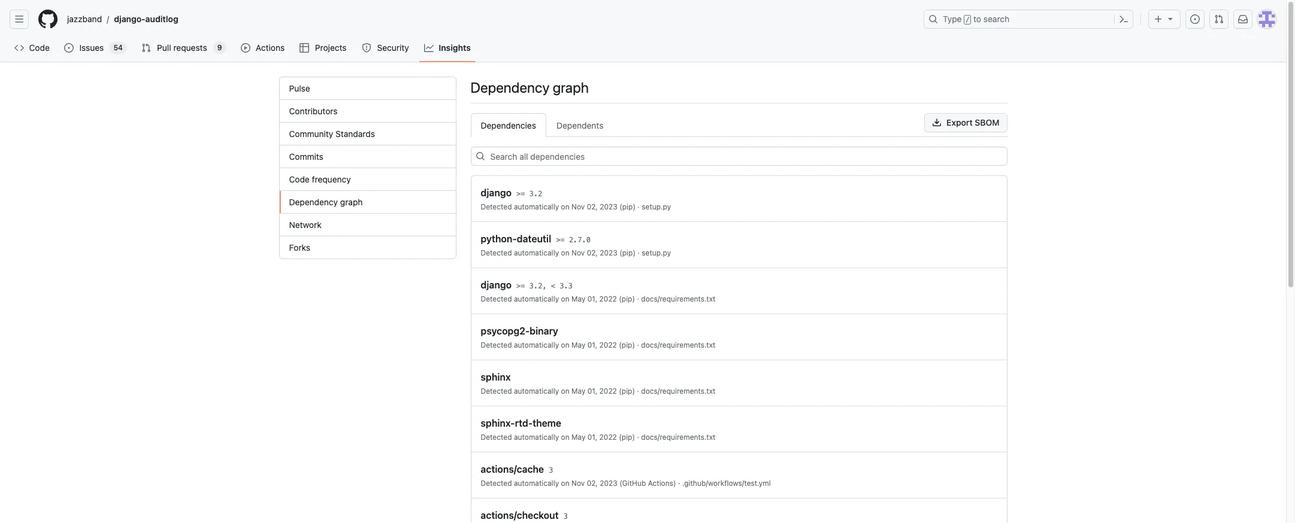 Task type: vqa. For each thing, say whether or not it's contained in the screenshot.
">=" to the top
yes



Task type: describe. For each thing, give the bounding box(es) containing it.
actions/checkout link
[[481, 509, 559, 523]]

may inside django >= 3.2, < 3.3 detected automatically on may 01, 2022 (pip)   · docs/requirements.txt
[[572, 295, 586, 304]]

play image
[[241, 43, 250, 53]]

dependencies
[[481, 120, 536, 131]]

automatically inside django >= 3.2 detected automatically on nov 02, 2023 (pip)   · setup.py
[[514, 203, 559, 212]]

docs/requirements.txt link for detected
[[641, 341, 716, 350]]

01, inside sphinx-rtd-theme detected automatically on may 01, 2022 (pip)   · docs/requirements.txt
[[588, 433, 598, 442]]

type / to search
[[943, 14, 1010, 24]]

2022 inside sphinx-rtd-theme detected automatically on may 01, 2022 (pip)   · docs/requirements.txt
[[600, 433, 617, 442]]

docs/requirements.txt inside the sphinx detected automatically on may 01, 2022 (pip)   · docs/requirements.txt
[[641, 387, 716, 396]]

nov inside the actions/cache 3 detected automatically on nov 02, 2023 (github actions)   · .github/workflows/test.yml
[[572, 479, 585, 488]]

python-dateutil >= 2.7.0 detected automatically on nov 02, 2023 (pip)   · setup.py
[[481, 234, 671, 258]]

on inside python-dateutil >= 2.7.0 detected automatically on nov 02, 2023 (pip)   · setup.py
[[561, 249, 570, 258]]

graph inside dependency graph link
[[340, 197, 363, 207]]

nov inside python-dateutil >= 2.7.0 detected automatically on nov 02, 2023 (pip)   · setup.py
[[572, 249, 585, 258]]

python-
[[481, 234, 517, 245]]

3.2,
[[530, 282, 547, 291]]

actions
[[256, 43, 285, 53]]

on inside django >= 3.2, < 3.3 detected automatically on may 01, 2022 (pip)   · docs/requirements.txt
[[561, 295, 570, 304]]

actions)
[[648, 479, 676, 488]]

2023 inside python-dateutil >= 2.7.0 detected automatically on nov 02, 2023 (pip)   · setup.py
[[600, 249, 618, 258]]

forks
[[289, 243, 310, 253]]

dependents link
[[547, 113, 614, 137]]

django >= 3.2 detected automatically on nov 02, 2023 (pip)   · setup.py
[[481, 188, 671, 212]]

insights
[[439, 43, 471, 53]]

.github/workflows/test.yml link
[[683, 479, 771, 488]]

commits
[[289, 152, 324, 162]]

django >= 3.2, < 3.3 detected automatically on may 01, 2022 (pip)   · docs/requirements.txt
[[481, 280, 716, 304]]

actions/checkout
[[481, 511, 559, 521]]

theme
[[533, 418, 562, 429]]

· inside psycopg2-binary detected automatically on may 01, 2022 (pip)   · docs/requirements.txt
[[637, 341, 639, 350]]

(pip) inside psycopg2-binary detected automatically on may 01, 2022 (pip)   · docs/requirements.txt
[[619, 341, 635, 350]]

automatically inside the actions/cache 3 detected automatically on nov 02, 2023 (github actions)   · .github/workflows/test.yml
[[514, 479, 559, 488]]

git pull request image
[[141, 43, 151, 53]]

on inside psycopg2-binary detected automatically on may 01, 2022 (pip)   · docs/requirements.txt
[[561, 341, 570, 350]]

homepage image
[[38, 10, 58, 29]]

export sbom link
[[925, 113, 1008, 132]]

insights link
[[420, 39, 476, 57]]

jazzband
[[67, 14, 102, 24]]

shield image
[[362, 43, 372, 53]]

jazzband / django-auditlog
[[67, 14, 178, 24]]

python-dateutil link
[[481, 232, 552, 246]]

issues
[[79, 43, 104, 53]]

network link
[[280, 214, 456, 237]]

0 vertical spatial dependency graph
[[471, 79, 589, 96]]

automatically inside psycopg2-binary detected automatically on may 01, 2022 (pip)   · docs/requirements.txt
[[514, 341, 559, 350]]

0 vertical spatial graph
[[553, 79, 589, 96]]

search
[[984, 14, 1010, 24]]

contributors link
[[280, 100, 456, 123]]

on inside sphinx-rtd-theme detected automatically on may 01, 2022 (pip)   · docs/requirements.txt
[[561, 433, 570, 442]]

setup.py link for dateutil
[[642, 249, 671, 258]]

network
[[289, 220, 322, 230]]

(pip) inside sphinx-rtd-theme detected automatically on may 01, 2022 (pip)   · docs/requirements.txt
[[619, 433, 635, 442]]

pulse
[[289, 83, 310, 93]]

django-
[[114, 14, 145, 24]]

actions/checkout 3
[[481, 511, 568, 521]]

pull requests
[[157, 43, 207, 53]]

2022 inside psycopg2-binary detected automatically on may 01, 2022 (pip)   · docs/requirements.txt
[[600, 341, 617, 350]]

community standards
[[289, 129, 375, 139]]

triangle down image
[[1166, 14, 1176, 23]]

code for code frequency
[[289, 174, 310, 185]]

02, inside the actions/cache 3 detected automatically on nov 02, 2023 (github actions)   · .github/workflows/test.yml
[[587, 479, 598, 488]]

<
[[551, 282, 556, 291]]

1 horizontal spatial dependency
[[471, 79, 550, 96]]

command palette image
[[1120, 14, 1129, 24]]

notifications image
[[1239, 14, 1248, 24]]

actions/cache
[[481, 464, 544, 475]]

01, inside django >= 3.2, < 3.3 detected automatically on may 01, 2022 (pip)   · docs/requirements.txt
[[588, 295, 598, 304]]

setup.py inside django >= 3.2 detected automatically on nov 02, 2023 (pip)   · setup.py
[[642, 203, 671, 212]]

3 for actions/cache
[[549, 467, 553, 475]]

django link for django >= 3.2 detected automatically on nov 02, 2023 (pip)   · setup.py
[[481, 186, 512, 200]]

code frequency
[[289, 174, 351, 185]]

community standards link
[[280, 123, 456, 146]]

3 for actions/checkout
[[564, 513, 568, 521]]

actions link
[[236, 39, 290, 57]]

docs/requirements.txt inside sphinx-rtd-theme detected automatically on may 01, 2022 (pip)   · docs/requirements.txt
[[641, 433, 716, 442]]

02, inside django >= 3.2 detected automatically on nov 02, 2023 (pip)   · setup.py
[[587, 203, 598, 212]]

detected inside the actions/cache 3 detected automatically on nov 02, 2023 (github actions)   · .github/workflows/test.yml
[[481, 479, 512, 488]]

forks link
[[280, 237, 456, 259]]

download image
[[933, 118, 942, 128]]

psycopg2-
[[481, 326, 530, 337]]

dependency graph inside insights element
[[289, 197, 363, 207]]

>= for django >= 3.2 detected automatically on nov 02, 2023 (pip)   · setup.py
[[517, 190, 525, 198]]

>= for django >= 3.2, < 3.3 detected automatically on may 01, 2022 (pip)   · docs/requirements.txt
[[517, 282, 525, 291]]

django for django >= 3.2 detected automatically on nov 02, 2023 (pip)   · setup.py
[[481, 188, 512, 198]]

security
[[377, 43, 409, 53]]

export
[[947, 117, 973, 128]]

dependency graph link
[[280, 191, 456, 214]]

requests
[[173, 43, 207, 53]]

automatically inside sphinx-rtd-theme detected automatically on may 01, 2022 (pip)   · docs/requirements.txt
[[514, 433, 559, 442]]

· inside django >= 3.2 detected automatically on nov 02, 2023 (pip)   · setup.py
[[638, 203, 640, 212]]

may inside sphinx-rtd-theme detected automatically on may 01, 2022 (pip)   · docs/requirements.txt
[[572, 433, 586, 442]]

dependency inside insights element
[[289, 197, 338, 207]]

detected inside django >= 3.2 detected automatically on nov 02, 2023 (pip)   · setup.py
[[481, 203, 512, 212]]

02, inside python-dateutil >= 2.7.0 detected automatically on nov 02, 2023 (pip)   · setup.py
[[587, 249, 598, 258]]

· inside python-dateutil >= 2.7.0 detected automatically on nov 02, 2023 (pip)   · setup.py
[[638, 249, 640, 258]]



Task type: locate. For each thing, give the bounding box(es) containing it.
1 vertical spatial django
[[481, 280, 512, 291]]

actions/cache 3 detected automatically on nov 02, 2023 (github actions)   · .github/workflows/test.yml
[[481, 464, 771, 488]]

detected down python-
[[481, 249, 512, 258]]

setup.py
[[642, 203, 671, 212], [642, 249, 671, 258]]

detected up psycopg2-
[[481, 295, 512, 304]]

6 detected from the top
[[481, 433, 512, 442]]

django for django >= 3.2, < 3.3 detected automatically on may 01, 2022 (pip)   · docs/requirements.txt
[[481, 280, 512, 291]]

·
[[638, 203, 640, 212], [638, 249, 640, 258], [637, 295, 639, 304], [637, 341, 639, 350], [637, 387, 639, 396], [637, 433, 639, 442], [678, 479, 681, 488]]

rtd-
[[515, 418, 533, 429]]

2 detected from the top
[[481, 249, 512, 258]]

to
[[974, 14, 982, 24]]

export sbom
[[947, 117, 1000, 128]]

1 setup.py from the top
[[642, 203, 671, 212]]

2 vertical spatial 2023
[[600, 479, 618, 488]]

0 vertical spatial 2023
[[600, 203, 618, 212]]

sphinx-
[[481, 418, 515, 429]]

1 nov from the top
[[572, 203, 585, 212]]

may down the sphinx detected automatically on may 01, 2022 (pip)   · docs/requirements.txt
[[572, 433, 586, 442]]

setup.py link for >=
[[642, 203, 671, 212]]

01, up the sphinx detected automatically on may 01, 2022 (pip)   · docs/requirements.txt
[[588, 341, 598, 350]]

1 django from the top
[[481, 188, 512, 198]]

issue opened image for git pull request icon
[[1191, 14, 1200, 24]]

automatically up theme at the bottom of page
[[514, 387, 559, 396]]

standards
[[336, 129, 375, 139]]

2022 up sphinx-rtd-theme detected automatically on may 01, 2022 (pip)   · docs/requirements.txt
[[600, 387, 617, 396]]

1 vertical spatial >=
[[556, 236, 565, 245]]

1 02, from the top
[[587, 203, 598, 212]]

detected down psycopg2-
[[481, 341, 512, 350]]

table image
[[300, 43, 310, 53]]

2 may from the top
[[572, 341, 586, 350]]

2023 left (github
[[600, 479, 618, 488]]

dependencies link
[[471, 113, 547, 137]]

2 django link from the top
[[481, 278, 512, 292]]

1 vertical spatial 02,
[[587, 249, 598, 258]]

1 vertical spatial issue opened image
[[64, 43, 74, 53]]

2 2022 from the top
[[600, 341, 617, 350]]

automatically down theme at the bottom of page
[[514, 433, 559, 442]]

issue opened image for git pull request image
[[64, 43, 74, 53]]

4 docs/requirements.txt link from the top
[[641, 433, 716, 442]]

on down 3.3
[[561, 295, 570, 304]]

3 right actions/cache
[[549, 467, 553, 475]]

1 django link from the top
[[481, 186, 512, 200]]

· inside sphinx-rtd-theme detected automatically on may 01, 2022 (pip)   · docs/requirements.txt
[[637, 433, 639, 442]]

2 02, from the top
[[587, 249, 598, 258]]

plus image
[[1154, 14, 1164, 24]]

may down 3.3
[[572, 295, 586, 304]]

auditlog
[[145, 14, 178, 24]]

automatically inside the sphinx detected automatically on may 01, 2022 (pip)   · docs/requirements.txt
[[514, 387, 559, 396]]

0 vertical spatial nov
[[572, 203, 585, 212]]

detected down sphinx link
[[481, 387, 512, 396]]

2 2023 from the top
[[600, 249, 618, 258]]

1 horizontal spatial graph
[[553, 79, 589, 96]]

1 horizontal spatial code
[[289, 174, 310, 185]]

2022 up the actions/cache 3 detected automatically on nov 02, 2023 (github actions)   · .github/workflows/test.yml
[[600, 433, 617, 442]]

/
[[107, 14, 109, 24], [966, 16, 970, 24]]

2022 up the sphinx detected automatically on may 01, 2022 (pip)   · docs/requirements.txt
[[600, 341, 617, 350]]

code down "commits"
[[289, 174, 310, 185]]

dependency down "code frequency"
[[289, 197, 338, 207]]

detected inside django >= 3.2, < 3.3 detected automatically on may 01, 2022 (pip)   · docs/requirements.txt
[[481, 295, 512, 304]]

/ inside jazzband / django-auditlog
[[107, 14, 109, 24]]

on inside django >= 3.2 detected automatically on nov 02, 2023 (pip)   · setup.py
[[561, 203, 570, 212]]

4 2022 from the top
[[600, 433, 617, 442]]

detected up python-
[[481, 203, 512, 212]]

3 01, from the top
[[588, 387, 598, 396]]

2023 inside django >= 3.2 detected automatically on nov 02, 2023 (pip)   · setup.py
[[600, 203, 618, 212]]

sphinx
[[481, 372, 511, 383]]

3
[[549, 467, 553, 475], [564, 513, 568, 521]]

2.7.0
[[569, 236, 591, 245]]

django left "3.2,"
[[481, 280, 512, 291]]

nov up 2.7.0
[[572, 203, 585, 212]]

sphinx link
[[481, 370, 511, 385]]

may up the sphinx detected automatically on may 01, 2022 (pip)   · docs/requirements.txt
[[572, 341, 586, 350]]

4 automatically from the top
[[514, 341, 559, 350]]

1 docs/requirements.txt link from the top
[[641, 295, 716, 304]]

2 docs/requirements.txt from the top
[[641, 341, 716, 350]]

0 vertical spatial dependency
[[471, 79, 550, 96]]

on up theme at the bottom of page
[[561, 387, 570, 396]]

5 detected from the top
[[481, 387, 512, 396]]

6 automatically from the top
[[514, 433, 559, 442]]

docs/requirements.txt link for 3.2,
[[641, 295, 716, 304]]

54
[[114, 43, 123, 52]]

1 horizontal spatial dependency graph
[[471, 79, 589, 96]]

3 docs/requirements.txt link from the top
[[641, 387, 716, 396]]

dependency graph down frequency
[[289, 197, 363, 207]]

4 detected from the top
[[481, 341, 512, 350]]

automatically inside django >= 3.2, < 3.3 detected automatically on may 01, 2022 (pip)   · docs/requirements.txt
[[514, 295, 559, 304]]

automatically
[[514, 203, 559, 212], [514, 249, 559, 258], [514, 295, 559, 304], [514, 341, 559, 350], [514, 387, 559, 396], [514, 433, 559, 442], [514, 479, 559, 488]]

0 vertical spatial >=
[[517, 190, 525, 198]]

2022 up psycopg2-binary detected automatically on may 01, 2022 (pip)   · docs/requirements.txt
[[600, 295, 617, 304]]

jazzband link
[[62, 10, 107, 29]]

docs/requirements.txt link
[[641, 295, 716, 304], [641, 341, 716, 350], [641, 387, 716, 396], [641, 433, 716, 442]]

community
[[289, 129, 333, 139]]

actions/cache link
[[481, 463, 544, 477]]

setup.py link
[[642, 203, 671, 212], [642, 249, 671, 258]]

7 on from the top
[[561, 479, 570, 488]]

may inside the sphinx detected automatically on may 01, 2022 (pip)   · docs/requirements.txt
[[572, 387, 586, 396]]

0 horizontal spatial dependency graph
[[289, 197, 363, 207]]

may
[[572, 295, 586, 304], [572, 341, 586, 350], [572, 387, 586, 396], [572, 433, 586, 442]]

2 on from the top
[[561, 249, 570, 258]]

5 on from the top
[[561, 387, 570, 396]]

dependency insights menu element
[[471, 113, 1008, 137]]

3 detected from the top
[[481, 295, 512, 304]]

0 horizontal spatial /
[[107, 14, 109, 24]]

3 may from the top
[[572, 387, 586, 396]]

1 may from the top
[[572, 295, 586, 304]]

code image
[[14, 43, 24, 53]]

/ for jazzband
[[107, 14, 109, 24]]

>= inside python-dateutil >= 2.7.0 detected automatically on nov 02, 2023 (pip)   · setup.py
[[556, 236, 565, 245]]

1 vertical spatial setup.py link
[[642, 249, 671, 258]]

may up sphinx-rtd-theme detected automatically on may 01, 2022 (pip)   · docs/requirements.txt
[[572, 387, 586, 396]]

1 horizontal spatial /
[[966, 16, 970, 24]]

graph image
[[424, 43, 434, 53]]

issue opened image left git pull request icon
[[1191, 14, 1200, 24]]

sphinx-rtd-theme detected automatically on may 01, 2022 (pip)   · docs/requirements.txt
[[481, 418, 716, 442]]

3 on from the top
[[561, 295, 570, 304]]

0 vertical spatial 02,
[[587, 203, 598, 212]]

1 2022 from the top
[[600, 295, 617, 304]]

code inside 'link'
[[29, 43, 50, 53]]

automatically down 3.2
[[514, 203, 559, 212]]

1 vertical spatial dependency graph
[[289, 197, 363, 207]]

code
[[29, 43, 50, 53], [289, 174, 310, 185]]

2 setup.py from the top
[[642, 249, 671, 258]]

0 vertical spatial django link
[[481, 186, 512, 200]]

dependents
[[557, 120, 604, 131]]

/ for type
[[966, 16, 970, 24]]

2022 inside django >= 3.2, < 3.3 detected automatically on may 01, 2022 (pip)   · docs/requirements.txt
[[600, 295, 617, 304]]

3.3
[[560, 282, 573, 291]]

1 2023 from the top
[[600, 203, 618, 212]]

detected inside sphinx-rtd-theme detected automatically on may 01, 2022 (pip)   · docs/requirements.txt
[[481, 433, 512, 442]]

(pip) inside django >= 3.2 detected automatically on nov 02, 2023 (pip)   · setup.py
[[620, 203, 636, 212]]

>= inside django >= 3.2, < 3.3 detected automatically on may 01, 2022 (pip)   · docs/requirements.txt
[[517, 282, 525, 291]]

0 horizontal spatial graph
[[340, 197, 363, 207]]

(github
[[620, 479, 646, 488]]

binary
[[530, 326, 559, 337]]

2023
[[600, 203, 618, 212], [600, 249, 618, 258], [600, 479, 618, 488]]

4 docs/requirements.txt from the top
[[641, 433, 716, 442]]

graph up dependents link
[[553, 79, 589, 96]]

docs/requirements.txt
[[641, 295, 716, 304], [641, 341, 716, 350], [641, 387, 716, 396], [641, 433, 716, 442]]

01, inside the sphinx detected automatically on may 01, 2022 (pip)   · docs/requirements.txt
[[588, 387, 598, 396]]

01, up sphinx-rtd-theme detected automatically on may 01, 2022 (pip)   · docs/requirements.txt
[[588, 387, 598, 396]]

detected inside psycopg2-binary detected automatically on may 01, 2022 (pip)   · docs/requirements.txt
[[481, 341, 512, 350]]

/ inside the type / to search
[[966, 16, 970, 24]]

(pip)
[[620, 203, 636, 212], [620, 249, 636, 258], [619, 295, 635, 304], [619, 341, 635, 350], [619, 387, 635, 396], [619, 433, 635, 442]]

nov inside django >= 3.2 detected automatically on nov 02, 2023 (pip)   · setup.py
[[572, 203, 585, 212]]

automatically down "3.2,"
[[514, 295, 559, 304]]

on up the sphinx detected automatically on may 01, 2022 (pip)   · docs/requirements.txt
[[561, 341, 570, 350]]

sphinx detected automatically on may 01, 2022 (pip)   · docs/requirements.txt
[[481, 372, 716, 396]]

01, up psycopg2-binary detected automatically on may 01, 2022 (pip)   · docs/requirements.txt
[[588, 295, 598, 304]]

3 inside actions/checkout 3
[[564, 513, 568, 521]]

2 nov from the top
[[572, 249, 585, 258]]

1 on from the top
[[561, 203, 570, 212]]

.github/workflows/test.yml
[[683, 479, 771, 488]]

3 02, from the top
[[587, 479, 598, 488]]

docs/requirements.txt link for theme
[[641, 433, 716, 442]]

detected inside the sphinx detected automatically on may 01, 2022 (pip)   · docs/requirements.txt
[[481, 387, 512, 396]]

frequency
[[312, 174, 351, 185]]

2 vertical spatial nov
[[572, 479, 585, 488]]

3 2022 from the top
[[600, 387, 617, 396]]

01,
[[588, 295, 598, 304], [588, 341, 598, 350], [588, 387, 598, 396], [588, 433, 598, 442]]

3 inside the actions/cache 3 detected automatically on nov 02, 2023 (github actions)   · .github/workflows/test.yml
[[549, 467, 553, 475]]

1 vertical spatial code
[[289, 174, 310, 185]]

2 django from the top
[[481, 280, 512, 291]]

(pip) inside the sphinx detected automatically on may 01, 2022 (pip)   · docs/requirements.txt
[[619, 387, 635, 396]]

/ left to
[[966, 16, 970, 24]]

Search all dependencies text field
[[471, 147, 1008, 166]]

sphinx-rtd-theme link
[[481, 417, 562, 431]]

2 vertical spatial >=
[[517, 282, 525, 291]]

1 vertical spatial 3
[[564, 513, 568, 521]]

02, up 2.7.0
[[587, 203, 598, 212]]

automatically down binary
[[514, 341, 559, 350]]

dependency graph
[[471, 79, 589, 96], [289, 197, 363, 207]]

nov left (github
[[572, 479, 585, 488]]

dateutil
[[517, 234, 552, 245]]

1 docs/requirements.txt from the top
[[641, 295, 716, 304]]

3 right actions/checkout
[[564, 513, 568, 521]]

detected down sphinx-
[[481, 433, 512, 442]]

2 vertical spatial 02,
[[587, 479, 598, 488]]

sbom
[[975, 117, 1000, 128]]

· inside the sphinx detected automatically on may 01, 2022 (pip)   · docs/requirements.txt
[[637, 387, 639, 396]]

docs/requirements.txt inside psycopg2-binary detected automatically on may 01, 2022 (pip)   · docs/requirements.txt
[[641, 341, 716, 350]]

3 automatically from the top
[[514, 295, 559, 304]]

1 vertical spatial dependency
[[289, 197, 338, 207]]

2 01, from the top
[[588, 341, 598, 350]]

0 vertical spatial issue opened image
[[1191, 14, 1200, 24]]

2 docs/requirements.txt link from the top
[[641, 341, 716, 350]]

django-auditlog link
[[109, 10, 183, 29]]

3.2
[[530, 190, 543, 198]]

· inside the actions/cache 3 detected automatically on nov 02, 2023 (github actions)   · .github/workflows/test.yml
[[678, 479, 681, 488]]

4 on from the top
[[561, 341, 570, 350]]

>= left 3.2
[[517, 190, 525, 198]]

0 horizontal spatial dependency
[[289, 197, 338, 207]]

code inside insights element
[[289, 174, 310, 185]]

detected inside python-dateutil >= 2.7.0 detected automatically on nov 02, 2023 (pip)   · setup.py
[[481, 249, 512, 258]]

02,
[[587, 203, 598, 212], [587, 249, 598, 258], [587, 479, 598, 488]]

01, up the actions/cache 3 detected automatically on nov 02, 2023 (github actions)   · .github/workflows/test.yml
[[588, 433, 598, 442]]

>= left 2.7.0
[[556, 236, 565, 245]]

0 vertical spatial setup.py
[[642, 203, 671, 212]]

django
[[481, 188, 512, 198], [481, 280, 512, 291]]

/ left django-
[[107, 14, 109, 24]]

on up 2.7.0
[[561, 203, 570, 212]]

django left 3.2
[[481, 188, 512, 198]]

code frequency link
[[280, 168, 456, 191]]

1 automatically from the top
[[514, 203, 559, 212]]

1 vertical spatial django link
[[481, 278, 512, 292]]

security link
[[357, 39, 415, 57]]

7 detected from the top
[[481, 479, 512, 488]]

list
[[62, 10, 917, 29]]

>= inside django >= 3.2 detected automatically on nov 02, 2023 (pip)   · setup.py
[[517, 190, 525, 198]]

2023 up django >= 3.2, < 3.3 detected automatically on may 01, 2022 (pip)   · docs/requirements.txt
[[600, 249, 618, 258]]

setup.py inside python-dateutil >= 2.7.0 detected automatically on nov 02, 2023 (pip)   · setup.py
[[642, 249, 671, 258]]

0 horizontal spatial issue opened image
[[64, 43, 74, 53]]

django link left 3.2
[[481, 186, 512, 200]]

django link for django >= 3.2, < 3.3 detected automatically on may 01, 2022 (pip)   · docs/requirements.txt
[[481, 278, 512, 292]]

1 detected from the top
[[481, 203, 512, 212]]

1 setup.py link from the top
[[642, 203, 671, 212]]

django link left "3.2,"
[[481, 278, 512, 292]]

dependency
[[471, 79, 550, 96], [289, 197, 338, 207]]

1 horizontal spatial 3
[[564, 513, 568, 521]]

1 vertical spatial nov
[[572, 249, 585, 258]]

type
[[943, 14, 962, 24]]

02, left (github
[[587, 479, 598, 488]]

detected
[[481, 203, 512, 212], [481, 249, 512, 258], [481, 295, 512, 304], [481, 341, 512, 350], [481, 387, 512, 396], [481, 433, 512, 442], [481, 479, 512, 488]]

1 01, from the top
[[588, 295, 598, 304]]

list containing jazzband
[[62, 10, 917, 29]]

on down theme at the bottom of page
[[561, 433, 570, 442]]

0 vertical spatial setup.py link
[[642, 203, 671, 212]]

code link
[[10, 39, 55, 57]]

on
[[561, 203, 570, 212], [561, 249, 570, 258], [561, 295, 570, 304], [561, 341, 570, 350], [561, 387, 570, 396], [561, 433, 570, 442], [561, 479, 570, 488]]

graph down code frequency link
[[340, 197, 363, 207]]

docs/requirements.txt link for automatically
[[641, 387, 716, 396]]

2022
[[600, 295, 617, 304], [600, 341, 617, 350], [600, 387, 617, 396], [600, 433, 617, 442]]

search image
[[476, 152, 485, 161]]

0 horizontal spatial code
[[29, 43, 50, 53]]

3 2023 from the top
[[600, 479, 618, 488]]

>= left "3.2,"
[[517, 282, 525, 291]]

0 horizontal spatial 3
[[549, 467, 553, 475]]

contributors
[[289, 106, 338, 116]]

git pull request image
[[1215, 14, 1224, 24]]

automatically down actions/cache link
[[514, 479, 559, 488]]

0 vertical spatial code
[[29, 43, 50, 53]]

01, inside psycopg2-binary detected automatically on may 01, 2022 (pip)   · docs/requirements.txt
[[588, 341, 598, 350]]

>=
[[517, 190, 525, 198], [556, 236, 565, 245], [517, 282, 525, 291]]

0 vertical spatial 3
[[549, 467, 553, 475]]

on down 2.7.0
[[561, 249, 570, 258]]

· inside django >= 3.2, < 3.3 detected automatically on may 01, 2022 (pip)   · docs/requirements.txt
[[637, 295, 639, 304]]

dependency graph up dependencies link
[[471, 79, 589, 96]]

docs/requirements.txt inside django >= 3.2, < 3.3 detected automatically on may 01, 2022 (pip)   · docs/requirements.txt
[[641, 295, 716, 304]]

on inside the sphinx detected automatically on may 01, 2022 (pip)   · docs/requirements.txt
[[561, 387, 570, 396]]

automatically inside python-dateutil >= 2.7.0 detected automatically on nov 02, 2023 (pip)   · setup.py
[[514, 249, 559, 258]]

psycopg2-binary detected automatically on may 01, 2022 (pip)   · docs/requirements.txt
[[481, 326, 716, 350]]

django inside django >= 3.2, < 3.3 detected automatically on may 01, 2022 (pip)   · docs/requirements.txt
[[481, 280, 512, 291]]

4 01, from the top
[[588, 433, 598, 442]]

(pip) inside django >= 3.2, < 3.3 detected automatically on may 01, 2022 (pip)   · docs/requirements.txt
[[619, 295, 635, 304]]

code for code
[[29, 43, 50, 53]]

projects link
[[295, 39, 352, 57]]

5 automatically from the top
[[514, 387, 559, 396]]

1 vertical spatial setup.py
[[642, 249, 671, 258]]

2 automatically from the top
[[514, 249, 559, 258]]

nov down 2.7.0
[[572, 249, 585, 258]]

3 nov from the top
[[572, 479, 585, 488]]

3 docs/requirements.txt from the top
[[641, 387, 716, 396]]

pulse link
[[280, 77, 456, 100]]

7 automatically from the top
[[514, 479, 559, 488]]

dependency up dependencies link
[[471, 79, 550, 96]]

2022 inside the sphinx detected automatically on may 01, 2022 (pip)   · docs/requirements.txt
[[600, 387, 617, 396]]

2023 up python-dateutil >= 2.7.0 detected automatically on nov 02, 2023 (pip)   · setup.py at top
[[600, 203, 618, 212]]

1 vertical spatial 2023
[[600, 249, 618, 258]]

4 may from the top
[[572, 433, 586, 442]]

django inside django >= 3.2 detected automatically on nov 02, 2023 (pip)   · setup.py
[[481, 188, 512, 198]]

(pip) inside python-dateutil >= 2.7.0 detected automatically on nov 02, 2023 (pip)   · setup.py
[[620, 249, 636, 258]]

automatically down dateutil at the left top
[[514, 249, 559, 258]]

code right code icon
[[29, 43, 50, 53]]

9
[[217, 43, 222, 52]]

on up actions/checkout 3
[[561, 479, 570, 488]]

may inside psycopg2-binary detected automatically on may 01, 2022 (pip)   · docs/requirements.txt
[[572, 341, 586, 350]]

insights element
[[279, 77, 456, 260]]

02, down 2.7.0
[[587, 249, 598, 258]]

0 vertical spatial django
[[481, 188, 512, 198]]

2023 inside the actions/cache 3 detected automatically on nov 02, 2023 (github actions)   · .github/workflows/test.yml
[[600, 479, 618, 488]]

pull
[[157, 43, 171, 53]]

projects
[[315, 43, 347, 53]]

1 vertical spatial graph
[[340, 197, 363, 207]]

2 setup.py link from the top
[[642, 249, 671, 258]]

issue opened image
[[1191, 14, 1200, 24], [64, 43, 74, 53]]

issue opened image left the issues
[[64, 43, 74, 53]]

1 horizontal spatial issue opened image
[[1191, 14, 1200, 24]]

on inside the actions/cache 3 detected automatically on nov 02, 2023 (github actions)   · .github/workflows/test.yml
[[561, 479, 570, 488]]

detected down actions/cache link
[[481, 479, 512, 488]]

6 on from the top
[[561, 433, 570, 442]]

commits link
[[280, 146, 456, 168]]



